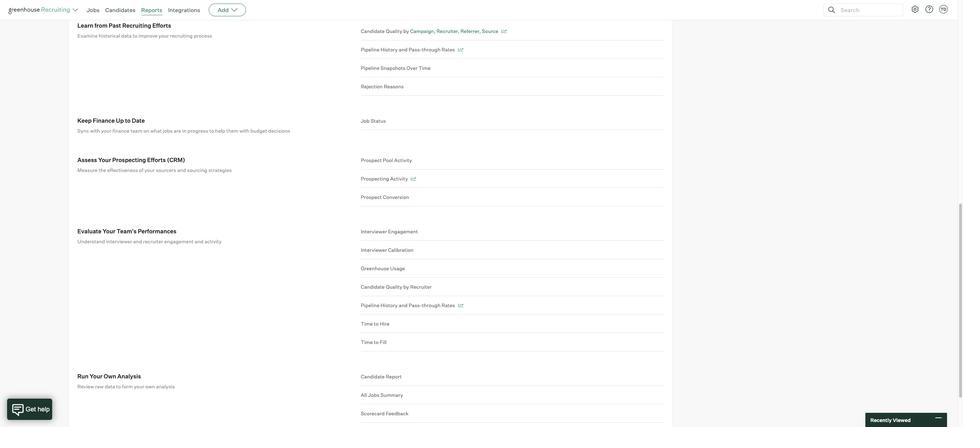 Task type: locate. For each thing, give the bounding box(es) containing it.
1 vertical spatial by
[[404, 284, 409, 290]]

prospecting
[[112, 157, 146, 164], [361, 176, 389, 182]]

activity
[[394, 157, 412, 164], [391, 176, 408, 182]]

pipeline up rejection
[[361, 65, 380, 71]]

efforts up improve
[[152, 22, 171, 29]]

activity right pool
[[394, 157, 412, 164]]

1 pipeline from the top
[[361, 47, 380, 53]]

0 vertical spatial prospect
[[361, 157, 382, 164]]

interviewer
[[361, 229, 387, 235], [361, 247, 387, 253]]

, left source link
[[480, 28, 481, 34]]

1 vertical spatial pass-
[[409, 303, 422, 309]]

and down candidate quality by recruiter
[[399, 303, 408, 309]]

time
[[419, 65, 431, 71], [361, 321, 373, 327], [361, 340, 373, 346]]

1 through from the top
[[422, 47, 441, 53]]

jobs right all
[[368, 393, 380, 399]]

1 vertical spatial through
[[422, 303, 441, 309]]

0 horizontal spatial with
[[90, 128, 100, 134]]

your right of
[[145, 167, 155, 173]]

prospect
[[361, 157, 382, 164], [361, 194, 382, 200]]

1 vertical spatial pipeline history and pass-through rates
[[361, 303, 455, 309]]

fill
[[380, 340, 387, 346]]

0 vertical spatial pass-
[[409, 47, 422, 53]]

your inside assess your prospecting efforts (crm) measure the effectiveness of your sourcers and sourcing strategies
[[98, 157, 111, 164]]

prospecting up effectiveness
[[112, 157, 146, 164]]

engagement
[[388, 229, 418, 235]]

and up pipeline snapshots over time
[[399, 47, 408, 53]]

0 vertical spatial data
[[121, 33, 132, 39]]

help
[[215, 128, 225, 134]]

improve
[[139, 33, 158, 39]]

add
[[218, 6, 229, 14]]

up
[[116, 117, 124, 124]]

strategies
[[209, 167, 232, 173]]

time to fill link
[[361, 334, 664, 352]]

candidates link
[[105, 6, 136, 14]]

the
[[99, 167, 106, 173]]

1 , from the left
[[434, 28, 436, 34]]

1 vertical spatial data
[[105, 384, 115, 390]]

interviewer up greenhouse
[[361, 247, 387, 253]]

0 vertical spatial jobs
[[87, 6, 100, 14]]

by left "campaign"
[[404, 28, 409, 34]]

0 horizontal spatial data
[[105, 384, 115, 390]]

1 vertical spatial rates
[[442, 303, 455, 309]]

data inside learn from past recruiting efforts examine historical data to improve your recruiting process
[[121, 33, 132, 39]]

your up "interviewer"
[[103, 228, 116, 235]]

reports
[[141, 6, 163, 14]]

3 pipeline from the top
[[361, 303, 380, 309]]

recruiter
[[437, 28, 458, 34], [411, 284, 432, 290]]

1 vertical spatial interviewer
[[361, 247, 387, 253]]

1 vertical spatial efforts
[[147, 157, 166, 164]]

your up the on the top left of the page
[[98, 157, 111, 164]]

1 vertical spatial pipeline
[[361, 65, 380, 71]]

finance
[[93, 117, 115, 124]]

1 interviewer from the top
[[361, 229, 387, 235]]

historical
[[99, 33, 120, 39]]

1 horizontal spatial jobs
[[368, 393, 380, 399]]

pass-
[[409, 47, 422, 53], [409, 303, 422, 309]]

0 vertical spatial pipeline
[[361, 47, 380, 53]]

team's
[[117, 228, 137, 235]]

prospect for prospect pool activity
[[361, 157, 382, 164]]

data down recruiting
[[121, 33, 132, 39]]

time for time to hire
[[361, 321, 373, 327]]

2 prospect from the top
[[361, 194, 382, 200]]

sourcing
[[187, 167, 208, 173]]

pipeline snapshots over time link
[[361, 59, 664, 78]]

your down finance
[[101, 128, 111, 134]]

finance
[[113, 128, 130, 134]]

, left referrer link at left
[[458, 28, 460, 34]]

assess your prospecting efforts (crm) measure the effectiveness of your sourcers and sourcing strategies
[[77, 157, 232, 173]]

prospect inside prospect conversion link
[[361, 194, 382, 200]]

with right them
[[240, 128, 250, 134]]

add button
[[209, 4, 246, 16]]

activity
[[205, 239, 222, 245]]

0 vertical spatial recruiter
[[437, 28, 458, 34]]

1 vertical spatial time
[[361, 321, 373, 327]]

1 horizontal spatial prospecting
[[361, 176, 389, 182]]

prospect left pool
[[361, 157, 382, 164]]

greenhouse
[[361, 266, 389, 272]]

pipeline
[[361, 47, 380, 53], [361, 65, 380, 71], [361, 303, 380, 309]]

recently
[[871, 418, 893, 424]]

0 vertical spatial through
[[422, 47, 441, 53]]

your inside keep finance up to date sync with your finance team on what jobs are in progress to help them with budget decisions
[[101, 128, 111, 134]]

time right over
[[419, 65, 431, 71]]

viewed
[[894, 418, 912, 424]]

0 horizontal spatial ,
[[434, 28, 436, 34]]

activity up conversion on the left of page
[[391, 176, 408, 182]]

all jobs summary
[[361, 393, 403, 399]]

, source
[[480, 28, 499, 34]]

understand
[[77, 239, 105, 245]]

your inside run your own analysis review raw data to form your own analysis
[[90, 374, 103, 381]]

date
[[132, 117, 145, 124]]

your inside the evaluate your team's performances understand interviewer and recruiter engagement and activity
[[103, 228, 116, 235]]

candidates
[[105, 6, 136, 14]]

learn
[[77, 22, 93, 29]]

pass- down candidate quality by recruiter
[[409, 303, 422, 309]]

sourcers
[[156, 167, 176, 173]]

2 interviewer from the top
[[361, 247, 387, 253]]

quality down "usage"
[[386, 284, 403, 290]]

0 vertical spatial your
[[98, 157, 111, 164]]

1 candidate from the top
[[361, 28, 385, 34]]

2 pipeline from the top
[[361, 65, 380, 71]]

1 quality from the top
[[386, 28, 403, 34]]

jobs
[[87, 6, 100, 14], [368, 393, 380, 399]]

your up raw
[[90, 374, 103, 381]]

and left the activity
[[195, 239, 204, 245]]

job
[[361, 118, 370, 124]]

1 horizontal spatial ,
[[458, 28, 460, 34]]

prospect inside prospect pool activity link
[[361, 157, 382, 164]]

interviewer inside 'interviewer calibration' 'link'
[[361, 247, 387, 253]]

0 vertical spatial by
[[404, 28, 409, 34]]

1 horizontal spatial recruiter
[[437, 28, 458, 34]]

to left fill
[[374, 340, 379, 346]]

0 vertical spatial activity
[[394, 157, 412, 164]]

2 horizontal spatial ,
[[480, 28, 481, 34]]

recruiting
[[170, 33, 193, 39]]

prospecting inside assess your prospecting efforts (crm) measure the effectiveness of your sourcers and sourcing strategies
[[112, 157, 146, 164]]

to left form
[[116, 384, 121, 390]]

0 vertical spatial efforts
[[152, 22, 171, 29]]

2 pass- from the top
[[409, 303, 422, 309]]

jobs up learn
[[87, 6, 100, 14]]

with right sync on the left of the page
[[90, 128, 100, 134]]

history up "snapshots"
[[381, 47, 398, 53]]

interviewer for interviewer engagement
[[361, 229, 387, 235]]

integrations link
[[168, 6, 200, 14]]

1 horizontal spatial data
[[121, 33, 132, 39]]

0 horizontal spatial recruiter
[[411, 284, 432, 290]]

your inside run your own analysis review raw data to form your own analysis
[[134, 384, 144, 390]]

measure
[[77, 167, 98, 173]]

prospect down prospecting activity
[[361, 194, 382, 200]]

2 by from the top
[[404, 284, 409, 290]]

your inside learn from past recruiting efforts examine historical data to improve your recruiting process
[[159, 33, 169, 39]]

interviewer for interviewer calibration
[[361, 247, 387, 253]]

pipeline up time to hire
[[361, 303, 380, 309]]

,
[[434, 28, 436, 34], [458, 28, 460, 34], [480, 28, 481, 34]]

1 vertical spatial your
[[103, 228, 116, 235]]

your
[[159, 33, 169, 39], [101, 128, 111, 134], [145, 167, 155, 173], [134, 384, 144, 390]]

interviewer up "interviewer calibration"
[[361, 229, 387, 235]]

3 candidate from the top
[[361, 374, 385, 380]]

2 quality from the top
[[386, 284, 403, 290]]

2 vertical spatial time
[[361, 340, 373, 346]]

pass- up over
[[409, 47, 422, 53]]

1 prospect from the top
[[361, 157, 382, 164]]

1 with from the left
[[90, 128, 100, 134]]

to down recruiting
[[133, 33, 138, 39]]

2 rates from the top
[[442, 303, 455, 309]]

rates
[[442, 47, 455, 53], [442, 303, 455, 309]]

your
[[98, 157, 111, 164], [103, 228, 116, 235], [90, 374, 103, 381]]

pipeline up pipeline snapshots over time
[[361, 47, 380, 53]]

history up hire
[[381, 303, 398, 309]]

candidate report
[[361, 374, 402, 380]]

1 by from the top
[[404, 28, 409, 34]]

efforts up sourcers
[[147, 157, 166, 164]]

2 vertical spatial candidate
[[361, 374, 385, 380]]

interviewer inside interviewer engagement link
[[361, 229, 387, 235]]

interviewer calibration
[[361, 247, 414, 253]]

1 vertical spatial history
[[381, 303, 398, 309]]

1 pipeline history and pass-through rates from the top
[[361, 47, 455, 53]]

assess
[[77, 157, 97, 164]]

1 vertical spatial candidate
[[361, 284, 385, 290]]

0 vertical spatial rates
[[442, 47, 455, 53]]

1 vertical spatial prospecting
[[361, 176, 389, 182]]

0 vertical spatial quality
[[386, 28, 403, 34]]

2 history from the top
[[381, 303, 398, 309]]

0 vertical spatial pipeline history and pass-through rates
[[361, 47, 455, 53]]

quality left "campaign"
[[386, 28, 403, 34]]

interviewer
[[106, 239, 132, 245]]

pipeline snapshots over time
[[361, 65, 431, 71]]

your for evaluate
[[103, 228, 116, 235]]

0 vertical spatial candidate
[[361, 28, 385, 34]]

1 vertical spatial prospect
[[361, 194, 382, 200]]

pipeline history and pass-through rates up over
[[361, 47, 455, 53]]

pipeline history and pass-through rates down candidate quality by recruiter
[[361, 303, 455, 309]]

2 candidate from the top
[[361, 284, 385, 290]]

td button
[[940, 5, 949, 14]]

2 vertical spatial your
[[90, 374, 103, 381]]

quality
[[386, 28, 403, 34], [386, 284, 403, 290]]

0 vertical spatial interviewer
[[361, 229, 387, 235]]

2 vertical spatial pipeline
[[361, 303, 380, 309]]

prospecting up prospect conversion at top
[[361, 176, 389, 182]]

all jobs summary link
[[361, 387, 664, 405]]

icon chart image
[[502, 30, 507, 33], [458, 48, 464, 52], [411, 177, 417, 181], [458, 304, 464, 308]]

time to fill
[[361, 340, 387, 346]]

examine
[[77, 33, 98, 39]]

in
[[182, 128, 187, 134]]

jobs
[[163, 128, 173, 134]]

time left fill
[[361, 340, 373, 346]]

1 rates from the top
[[442, 47, 455, 53]]

integrations
[[168, 6, 200, 14]]

0 vertical spatial history
[[381, 47, 398, 53]]

1 vertical spatial quality
[[386, 284, 403, 290]]

1 horizontal spatial with
[[240, 128, 250, 134]]

time left hire
[[361, 321, 373, 327]]

job status
[[361, 118, 386, 124]]

0 horizontal spatial prospecting
[[112, 157, 146, 164]]

0 vertical spatial prospecting
[[112, 157, 146, 164]]

efforts
[[152, 22, 171, 29], [147, 157, 166, 164]]

by
[[404, 28, 409, 34], [404, 284, 409, 290]]

review
[[77, 384, 94, 390]]

to
[[133, 33, 138, 39], [125, 117, 131, 124], [210, 128, 214, 134], [374, 321, 379, 327], [374, 340, 379, 346], [116, 384, 121, 390]]

your left own
[[134, 384, 144, 390]]

your right improve
[[159, 33, 169, 39]]

by down "usage"
[[404, 284, 409, 290]]

and down '(crm)'
[[177, 167, 186, 173]]

candidate
[[361, 28, 385, 34], [361, 284, 385, 290], [361, 374, 385, 380]]

what
[[151, 128, 162, 134]]

history
[[381, 47, 398, 53], [381, 303, 398, 309]]

data down own
[[105, 384, 115, 390]]

, left recruiter link
[[434, 28, 436, 34]]

and
[[399, 47, 408, 53], [177, 167, 186, 173], [133, 239, 142, 245], [195, 239, 204, 245], [399, 303, 408, 309]]

greenhouse usage
[[361, 266, 405, 272]]



Task type: vqa. For each thing, say whether or not it's contained in the screenshot.
continuing
no



Task type: describe. For each thing, give the bounding box(es) containing it.
effectiveness
[[107, 167, 138, 173]]

and inside assess your prospecting efforts (crm) measure the effectiveness of your sourcers and sourcing strategies
[[177, 167, 186, 173]]

recruiter link
[[437, 28, 458, 34]]

engagement
[[164, 239, 194, 245]]

all
[[361, 393, 367, 399]]

own
[[104, 374, 116, 381]]

jobs link
[[87, 6, 100, 14]]

summary
[[381, 393, 403, 399]]

of
[[139, 167, 144, 173]]

referrer link
[[461, 28, 480, 34]]

data inside run your own analysis review raw data to form your own analysis
[[105, 384, 115, 390]]

prospecting activity
[[361, 176, 408, 182]]

prospect pool activity
[[361, 157, 412, 164]]

process
[[194, 33, 212, 39]]

keep
[[77, 117, 92, 124]]

your for run
[[90, 374, 103, 381]]

your for assess
[[98, 157, 111, 164]]

1 pass- from the top
[[409, 47, 422, 53]]

configure image
[[912, 5, 920, 14]]

analysis
[[117, 374, 141, 381]]

scorecard feedback
[[361, 411, 409, 417]]

analysis
[[156, 384, 175, 390]]

by for campaign
[[404, 28, 409, 34]]

prospect pool activity link
[[361, 157, 664, 170]]

prospect conversion
[[361, 194, 409, 200]]

rejection reasons
[[361, 84, 404, 90]]

td
[[942, 7, 947, 12]]

past
[[109, 22, 121, 29]]

candidate quality by recruiter
[[361, 284, 432, 290]]

by for recruiter
[[404, 284, 409, 290]]

raw
[[95, 384, 104, 390]]

interviewer engagement
[[361, 229, 418, 235]]

referrer
[[461, 28, 480, 34]]

time for time to fill
[[361, 340, 373, 346]]

keep finance up to date sync with your finance team on what jobs are in progress to help them with budget decisions
[[77, 117, 291, 134]]

interviewer engagement link
[[361, 228, 664, 241]]

run
[[77, 374, 89, 381]]

performances
[[138, 228, 177, 235]]

efforts inside assess your prospecting efforts (crm) measure the effectiveness of your sourcers and sourcing strategies
[[147, 157, 166, 164]]

learn from past recruiting efforts examine historical data to improve your recruiting process
[[77, 22, 212, 39]]

job status link
[[361, 117, 664, 130]]

recently viewed
[[871, 418, 912, 424]]

greenhouse recruiting image
[[9, 6, 72, 14]]

them
[[227, 128, 239, 134]]

candidate quality by campaign , recruiter , referrer
[[361, 28, 480, 34]]

on
[[144, 128, 149, 134]]

prospect for prospect conversion
[[361, 194, 382, 200]]

prospect conversion link
[[361, 188, 664, 207]]

recruiting
[[122, 22, 151, 29]]

recruiter
[[143, 239, 163, 245]]

feedback
[[386, 411, 409, 417]]

candidate for candidate quality by campaign , recruiter , referrer
[[361, 28, 385, 34]]

1 vertical spatial recruiter
[[411, 284, 432, 290]]

source link
[[482, 28, 499, 34]]

quality for recruiter
[[386, 284, 403, 290]]

(crm)
[[167, 157, 185, 164]]

1 history from the top
[[381, 47, 398, 53]]

0 horizontal spatial jobs
[[87, 6, 100, 14]]

2 through from the top
[[422, 303, 441, 309]]

to right up
[[125, 117, 131, 124]]

your inside assess your prospecting efforts (crm) measure the effectiveness of your sourcers and sourcing strategies
[[145, 167, 155, 173]]

candidate quality by recruiter link
[[361, 278, 664, 297]]

hire
[[380, 321, 390, 327]]

1 vertical spatial jobs
[[368, 393, 380, 399]]

2 with from the left
[[240, 128, 250, 134]]

efforts inside learn from past recruiting efforts examine historical data to improve your recruiting process
[[152, 22, 171, 29]]

evaluate
[[77, 228, 102, 235]]

report
[[386, 374, 402, 380]]

run your own analysis review raw data to form your own analysis
[[77, 374, 175, 390]]

activity inside prospect pool activity link
[[394, 157, 412, 164]]

team
[[131, 128, 142, 134]]

own
[[145, 384, 155, 390]]

to left help
[[210, 128, 214, 134]]

pool
[[383, 157, 393, 164]]

to left hire
[[374, 321, 379, 327]]

to inside learn from past recruiting efforts examine historical data to improve your recruiting process
[[133, 33, 138, 39]]

decisions
[[268, 128, 291, 134]]

td button
[[939, 4, 950, 15]]

to inside run your own analysis review raw data to form your own analysis
[[116, 384, 121, 390]]

campaign
[[411, 28, 434, 34]]

are
[[174, 128, 181, 134]]

from
[[95, 22, 108, 29]]

snapshots
[[381, 65, 406, 71]]

usage
[[391, 266, 405, 272]]

calibration
[[388, 247, 414, 253]]

rejection reasons link
[[361, 78, 664, 96]]

2 pipeline history and pass-through rates from the top
[[361, 303, 455, 309]]

0 vertical spatial time
[[419, 65, 431, 71]]

1 vertical spatial activity
[[391, 176, 408, 182]]

candidate for candidate report
[[361, 374, 385, 380]]

Search text field
[[840, 5, 897, 15]]

budget
[[251, 128, 267, 134]]

time to hire
[[361, 321, 390, 327]]

evaluate your team's performances understand interviewer and recruiter engagement and activity
[[77, 228, 222, 245]]

candidate for candidate quality by recruiter
[[361, 284, 385, 290]]

and down team's
[[133, 239, 142, 245]]

scorecard
[[361, 411, 385, 417]]

source
[[482, 28, 499, 34]]

rejection
[[361, 84, 383, 90]]

quality for campaign
[[386, 28, 403, 34]]

2 , from the left
[[458, 28, 460, 34]]

reasons
[[384, 84, 404, 90]]

3 , from the left
[[480, 28, 481, 34]]



